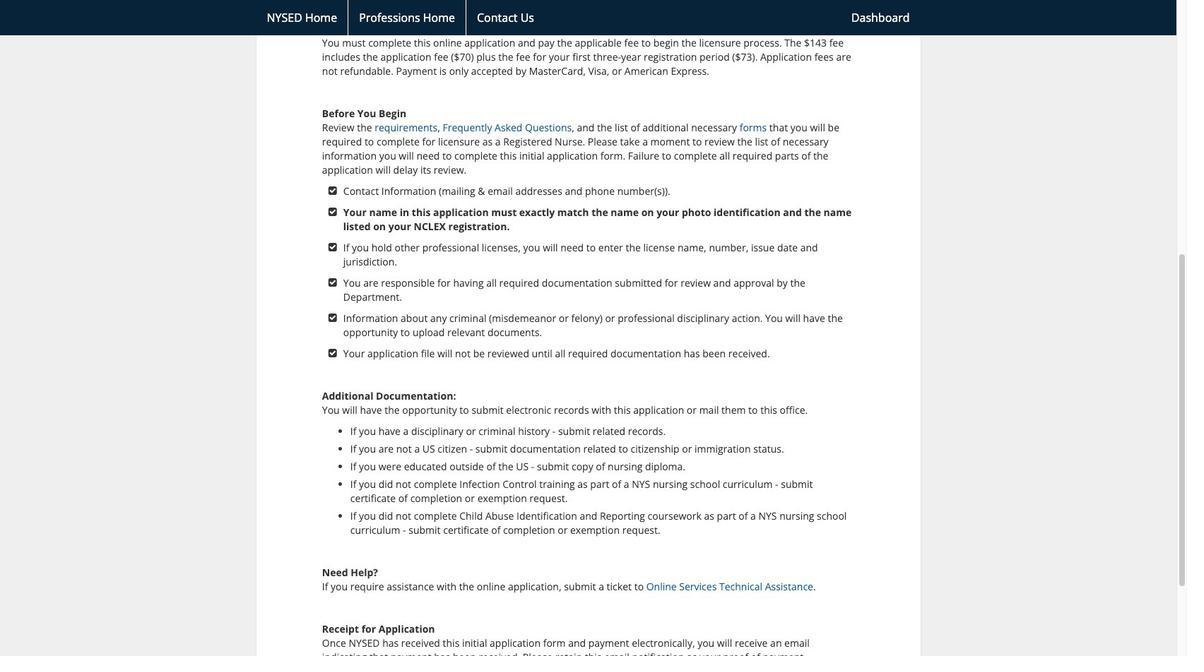 Task type: describe. For each thing, give the bounding box(es) containing it.
li image
[[322, 242, 343, 252]]

3 li image from the top
[[322, 278, 343, 288]]



Task type: locate. For each thing, give the bounding box(es) containing it.
1 li image from the top
[[322, 186, 343, 196]]

5 li image from the top
[[322, 348, 343, 358]]

4 li image from the top
[[322, 313, 343, 323]]

li image
[[322, 186, 343, 196], [322, 207, 343, 217], [322, 278, 343, 288], [322, 313, 343, 323], [322, 348, 343, 358]]

2 li image from the top
[[322, 207, 343, 217]]



Task type: vqa. For each thing, say whether or not it's contained in the screenshot.
third li icon
yes



